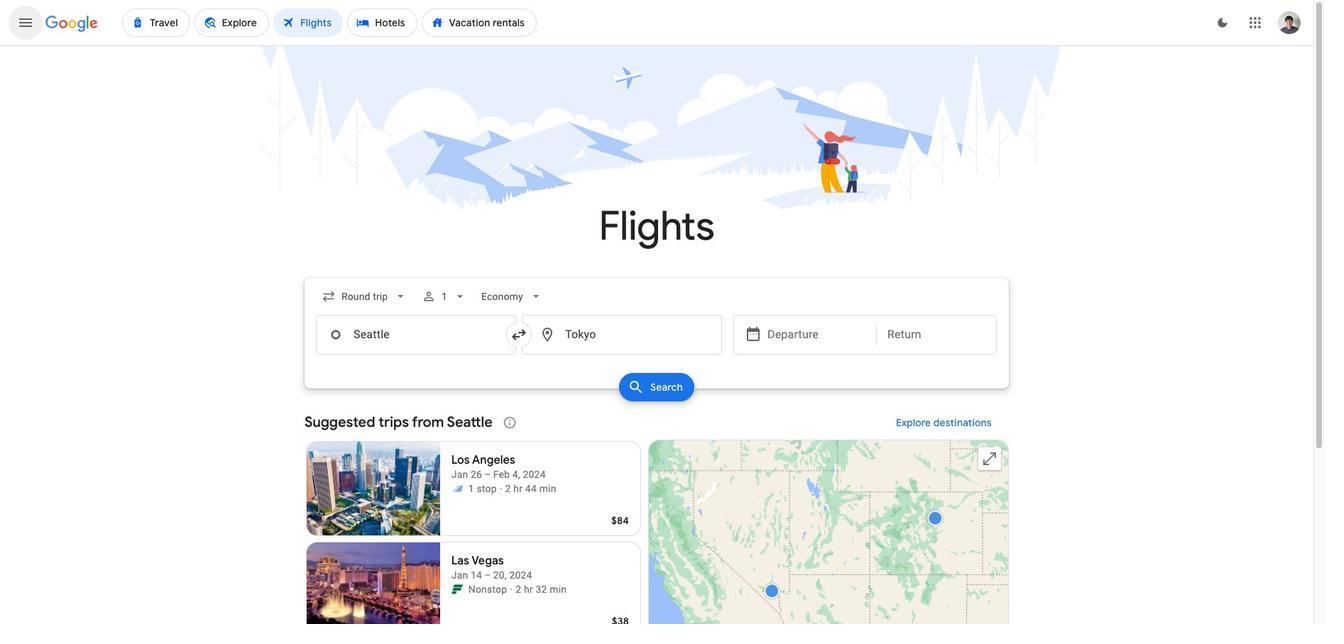 Task type: vqa. For each thing, say whether or not it's contained in the screenshot.
Doral
no



Task type: locate. For each thing, give the bounding box(es) containing it.
 image right stop on the bottom left of the page
[[500, 482, 502, 496]]

1 horizontal spatial  image
[[510, 583, 513, 597]]

1 horizontal spatial hr
[[524, 584, 533, 596]]

1 horizontal spatial 1
[[468, 484, 474, 495]]

hr left the 32
[[524, 584, 533, 596]]

0 vertical spatial min
[[539, 484, 556, 495]]

2024 inside las vegas jan 14 – 20, 2024
[[509, 570, 532, 582]]

jan for los
[[451, 469, 468, 481]]

0 vertical spatial 2024
[[523, 469, 546, 481]]

1 jan from the top
[[451, 469, 468, 481]]

explore destinations button
[[879, 406, 1009, 440]]

0 vertical spatial hr
[[514, 484, 523, 495]]

jan inside las vegas jan 14 – 20, 2024
[[451, 570, 468, 582]]

los
[[451, 454, 470, 468]]

los angeles jan 26 – feb 4, 2024
[[451, 454, 546, 481]]

2024 up 44
[[523, 469, 546, 481]]

1 for 1
[[442, 291, 448, 302]]

 image right the nonstop
[[510, 583, 513, 597]]

suggested
[[305, 414, 375, 432]]

1 vertical spatial hr
[[524, 584, 533, 596]]

swap origin and destination. image
[[511, 327, 528, 344]]

from
[[412, 414, 444, 432]]

None text field
[[522, 315, 722, 355]]

frontier image
[[451, 584, 463, 596]]

min
[[539, 484, 556, 495], [550, 584, 567, 596]]

0 vertical spatial  image
[[500, 482, 502, 496]]

None field
[[316, 284, 413, 310], [476, 284, 549, 310], [316, 284, 413, 310], [476, 284, 549, 310]]

$84
[[611, 515, 629, 528]]

1 inside 1 popup button
[[442, 291, 448, 302]]

jan down las
[[451, 570, 468, 582]]

hr
[[514, 484, 523, 495], [524, 584, 533, 596]]

0 vertical spatial jan
[[451, 469, 468, 481]]

jan
[[451, 469, 468, 481], [451, 570, 468, 582]]

min right 44
[[539, 484, 556, 495]]

1 stop
[[468, 484, 497, 495]]

2 right stop on the bottom left of the page
[[505, 484, 511, 495]]

jan inside los angeles jan 26 – feb 4, 2024
[[451, 469, 468, 481]]

angeles
[[472, 454, 515, 468]]

min right the 32
[[550, 584, 567, 596]]

2 for las vegas
[[516, 584, 521, 596]]

trips
[[379, 414, 409, 432]]

1 vertical spatial 1
[[468, 484, 474, 495]]

2 left the 32
[[516, 584, 521, 596]]

2
[[505, 484, 511, 495], [516, 584, 521, 596]]

14 – 20,
[[471, 570, 507, 582]]

jan down los on the bottom left
[[451, 469, 468, 481]]

1 vertical spatial  image
[[510, 583, 513, 597]]

hr for las vegas
[[524, 584, 533, 596]]

1 vertical spatial 2024
[[509, 570, 532, 582]]

26 – feb
[[471, 469, 510, 481]]

None text field
[[316, 315, 516, 355]]

spirit and united image
[[451, 484, 463, 495]]

1
[[442, 291, 448, 302], [468, 484, 474, 495]]

 image for los angeles
[[500, 482, 502, 496]]

0 vertical spatial 2
[[505, 484, 511, 495]]

0 horizontal spatial hr
[[514, 484, 523, 495]]

search button
[[619, 374, 694, 402]]

1 vertical spatial jan
[[451, 570, 468, 582]]

0 vertical spatial 1
[[442, 291, 448, 302]]

2024 up 2 hr 32 min in the left of the page
[[509, 570, 532, 582]]

2 jan from the top
[[451, 570, 468, 582]]

las vegas jan 14 – 20, 2024
[[451, 555, 532, 582]]

 image
[[500, 482, 502, 496], [510, 583, 513, 597]]

1 vertical spatial 2
[[516, 584, 521, 596]]

explore destinations
[[896, 417, 992, 430]]

2024
[[523, 469, 546, 481], [509, 570, 532, 582]]

1 horizontal spatial 2
[[516, 584, 521, 596]]

2 for los angeles
[[505, 484, 511, 495]]

38 US dollars text field
[[612, 616, 629, 625]]

hr left 44
[[514, 484, 523, 495]]

seattle
[[447, 414, 493, 432]]

0 horizontal spatial  image
[[500, 482, 502, 496]]

0 horizontal spatial 2
[[505, 484, 511, 495]]

0 horizontal spatial 1
[[442, 291, 448, 302]]

1 inside suggested trips from seattle region
[[468, 484, 474, 495]]

1 vertical spatial min
[[550, 584, 567, 596]]



Task type: describe. For each thing, give the bounding box(es) containing it.
change appearance image
[[1206, 6, 1240, 40]]

jan for las
[[451, 570, 468, 582]]

stop
[[477, 484, 497, 495]]

2 hr 32 min
[[516, 584, 567, 596]]

1 button
[[416, 280, 473, 314]]

min for angeles
[[539, 484, 556, 495]]

32
[[536, 584, 547, 596]]

 image for las vegas
[[510, 583, 513, 597]]

2 hr 44 min
[[505, 484, 556, 495]]

1 for 1 stop
[[468, 484, 474, 495]]

las
[[451, 555, 469, 569]]

Departure text field
[[768, 316, 866, 354]]

44
[[525, 484, 537, 495]]

84 US dollars text field
[[611, 515, 629, 528]]

Return text field
[[888, 316, 986, 354]]

suggested trips from seattle
[[305, 414, 493, 432]]

search
[[650, 381, 683, 394]]

nonstop
[[468, 584, 507, 596]]

2024 inside los angeles jan 26 – feb 4, 2024
[[523, 469, 546, 481]]

hr for los angeles
[[514, 484, 523, 495]]

Flight search field
[[293, 278, 1020, 406]]

4,
[[513, 469, 520, 481]]

vegas
[[472, 555, 504, 569]]

min for vegas
[[550, 584, 567, 596]]

flights
[[599, 202, 715, 252]]

explore
[[896, 417, 931, 430]]

main menu image
[[17, 14, 34, 31]]

suggested trips from seattle region
[[305, 406, 1009, 625]]

destinations
[[934, 417, 992, 430]]



